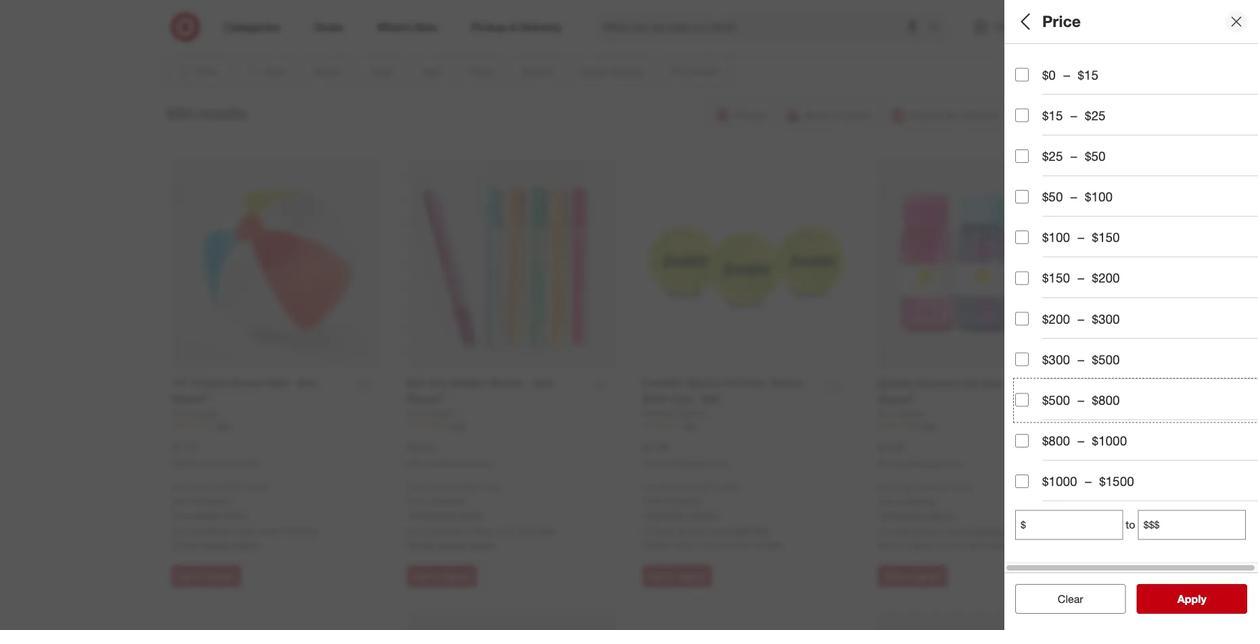 Task type: describe. For each thing, give the bounding box(es) containing it.
check for $5.00
[[407, 539, 434, 551]]

monday;
[[1044, 71, 1081, 82]]

$300  –  $500
[[1043, 352, 1121, 368]]

1 vertical spatial $300
[[1043, 352, 1071, 368]]

$25  –  $50 checkbox
[[1016, 149, 1029, 163]]

shipping for $1.50
[[193, 495, 229, 507]]

apply
[[1178, 593, 1207, 606]]

0 horizontal spatial $150
[[1043, 271, 1071, 286]]

guest rating button
[[1016, 281, 1259, 328]]

1 horizontal spatial $1000
[[1093, 433, 1128, 449]]

clear all
[[1052, 593, 1091, 606]]

with for $1.99
[[683, 482, 698, 492]]

1 vertical spatial $500
[[1043, 393, 1071, 408]]

$100  –  $150
[[1043, 230, 1121, 245]]

stores for $5.00
[[469, 539, 495, 551]]

age button
[[1016, 139, 1259, 186]]

$0
[[1043, 67, 1056, 83]]

when for $5.00
[[407, 459, 428, 469]]

not for $1.50
[[172, 525, 187, 537]]

when for $1.50
[[172, 459, 193, 469]]

orders for $5.00
[[480, 482, 503, 492]]

0 vertical spatial $15
[[1078, 67, 1099, 83]]

apply. for $4.00
[[929, 510, 955, 522]]

all
[[1080, 593, 1091, 606]]

2 for $1.99
[[700, 539, 705, 551]]

exclusions apply. link for $5.00
[[410, 509, 484, 521]]

rating
[[1056, 295, 1096, 310]]

0 vertical spatial $200
[[1093, 271, 1121, 286]]

free for $5.00
[[407, 495, 426, 507]]

0 vertical spatial $500
[[1093, 352, 1121, 368]]

ships for $1.50
[[190, 482, 210, 492]]

only for $1.50
[[172, 482, 188, 492]]

What can we help you find? suggestions appear below search field
[[595, 12, 932, 42]]

1 horizontal spatial $300
[[1093, 311, 1121, 327]]

0 horizontal spatial $200
[[1043, 311, 1071, 327]]

exclusions apply. link for $1.50
[[175, 509, 248, 521]]

$5.00
[[407, 441, 434, 454]]

1767
[[449, 421, 467, 431]]

$200  –  $300 checkbox
[[1016, 312, 1029, 326]]

hours for $4.00
[[943, 540, 967, 552]]

nearby for $1.50
[[202, 539, 231, 551]]

1434 link
[[172, 420, 380, 432]]

oakridge for $1.50
[[281, 525, 320, 537]]

only ships with $35 orders free shipping * * exclusions apply. in stock at  san jose oakridge ready within 2 hours with pickup for $4.00
[[878, 483, 1018, 552]]

include
[[1043, 388, 1085, 403]]

$150  –  $200 checkbox
[[1016, 272, 1029, 285]]

not for $5.00
[[407, 525, 422, 537]]

search
[[923, 22, 955, 35]]

in for $1.99
[[643, 525, 650, 537]]

$35 for $1.99
[[700, 482, 713, 492]]

san for $1.99
[[690, 525, 706, 537]]

out
[[1089, 388, 1107, 403]]

$50  –  $100 checkbox
[[1016, 190, 1029, 204]]

apply. for $1.50
[[223, 509, 248, 521]]

$35 for $4.00
[[936, 483, 949, 493]]

$1500
[[1100, 474, 1135, 490]]

only for $5.00
[[407, 482, 424, 492]]

0 vertical spatial $50
[[1086, 148, 1106, 164]]

check nearby stores button for $5.00
[[407, 538, 495, 552]]

$4.00 when purchased online
[[878, 441, 964, 469]]

1 vertical spatial $15
[[1043, 108, 1064, 123]]

see results button
[[1137, 585, 1248, 615]]

shipping for $5.00
[[429, 495, 465, 507]]

$15  –  $25
[[1043, 108, 1106, 123]]

orders for $1.99
[[716, 482, 739, 492]]

1434
[[214, 421, 232, 431]]

fpo/apo button
[[1016, 328, 1259, 376]]

jose for $5.00
[[494, 525, 514, 537]]

$25  –  $50
[[1043, 148, 1106, 164]]

1334
[[920, 421, 938, 431]]

type bike helmets
[[1016, 101, 1072, 130]]

ready for $1.99
[[643, 539, 670, 551]]

stock inside all filters dialog
[[1125, 388, 1157, 403]]

clear all button
[[1016, 585, 1127, 615]]

stock for $1.99
[[653, 525, 676, 537]]

stock for $4.00
[[889, 526, 912, 538]]

oakridge for $1.99
[[731, 525, 770, 537]]

see
[[1164, 593, 1183, 606]]

0 vertical spatial $100
[[1086, 189, 1113, 205]]

apply. for $1.99
[[694, 509, 719, 521]]

include out of stock
[[1043, 388, 1157, 403]]

0 horizontal spatial $50
[[1043, 189, 1064, 205]]

only for $1.99
[[643, 482, 659, 492]]

with for $5.00
[[447, 482, 462, 492]]

1 vertical spatial deals
[[1097, 71, 1121, 82]]

brand
[[1016, 247, 1053, 263]]

hours for $1.99
[[708, 539, 732, 551]]

oakridge for $4.00
[[967, 526, 1006, 538]]

$1000  –  $1500
[[1043, 474, 1135, 490]]

$4.00
[[878, 441, 905, 455]]

fpo/apo
[[1016, 342, 1074, 358]]

see results
[[1164, 593, 1221, 606]]

purchased for $4.00
[[902, 459, 940, 469]]

ships for $1.99
[[661, 482, 681, 492]]

jose for $1.50
[[259, 525, 279, 537]]

cyber
[[1016, 71, 1042, 82]]

$50  –  $100
[[1043, 189, 1113, 205]]

$35 for $5.00
[[465, 482, 478, 492]]

clear for clear
[[1058, 593, 1084, 606]]

search button
[[923, 12, 955, 45]]



Task type: locate. For each thing, give the bounding box(es) containing it.
$1000
[[1093, 433, 1128, 449], [1043, 474, 1078, 490]]

1 check nearby stores button from the left
[[172, 538, 259, 552]]

free
[[172, 495, 190, 507], [407, 495, 426, 507], [643, 495, 661, 507], [878, 496, 897, 508]]

0 horizontal spatial nearby
[[202, 539, 231, 551]]

shipping
[[193, 495, 229, 507], [429, 495, 465, 507], [664, 495, 700, 507], [900, 496, 936, 508]]

all filters dialog
[[1005, 0, 1259, 631]]

0 horizontal spatial $25
[[1043, 148, 1064, 164]]

$300
[[1093, 311, 1121, 327], [1043, 352, 1071, 368]]

purchased down $1.50
[[195, 459, 234, 469]]

0 horizontal spatial all
[[1016, 12, 1035, 31]]

exclusions for $1.99
[[646, 509, 691, 521]]

0 horizontal spatial check
[[172, 539, 199, 551]]

with
[[212, 482, 227, 492], [447, 482, 462, 492], [683, 482, 698, 492], [918, 483, 934, 493], [734, 539, 752, 551], [970, 540, 987, 552]]

results right "624"
[[197, 104, 247, 123]]

when for $1.99
[[643, 459, 664, 469]]

$500 right $500  –  $800 checkbox
[[1043, 393, 1071, 408]]

$150
[[1093, 230, 1121, 245], [1043, 271, 1071, 286]]

2 for $4.00
[[935, 540, 941, 552]]

0 vertical spatial price
[[1043, 12, 1081, 31]]

jose for $4.00
[[944, 526, 964, 538]]

exclusions apply. link down $5.00 when purchased online on the left
[[410, 509, 484, 521]]

exclusions apply. link for $1.99
[[646, 509, 719, 521]]

ships
[[190, 482, 210, 492], [426, 482, 445, 492], [661, 482, 681, 492], [897, 483, 916, 493]]

0 horizontal spatial deals
[[1016, 53, 1050, 69]]

available
[[189, 525, 226, 537], [425, 525, 462, 537]]

results inside button
[[1186, 593, 1221, 606]]

$800 right include on the right bottom of page
[[1093, 393, 1121, 408]]

price up $100  –  $150 checkbox
[[1016, 200, 1048, 216]]

results for see results
[[1186, 593, 1221, 606]]

bike
[[1016, 118, 1034, 130]]

free down $1.99
[[643, 495, 661, 507]]

when for $4.00
[[878, 459, 899, 469]]

free for $4.00
[[878, 496, 897, 508]]

1 vertical spatial $100
[[1043, 230, 1071, 245]]

all up sponsored
[[1016, 12, 1035, 31]]

guest rating
[[1016, 295, 1096, 310]]

purchased inside $1.50 when purchased online
[[195, 459, 234, 469]]

1 available from the left
[[189, 525, 226, 537]]

only down $1.50
[[172, 482, 188, 492]]

within for $1.99
[[672, 539, 697, 551]]

0 vertical spatial deals
[[1016, 53, 1050, 69]]

sponsored
[[995, 32, 1036, 42]]

within for $4.00
[[908, 540, 933, 552]]

only down $5.00
[[407, 482, 424, 492]]

$0  –  $15
[[1043, 67, 1099, 83]]

online inside $5.00 when purchased online
[[471, 459, 493, 469]]

free down $1.50
[[172, 495, 190, 507]]

0 horizontal spatial ready
[[643, 539, 670, 551]]

$800  –  $1000 checkbox
[[1016, 434, 1029, 448]]

$800 right $800  –  $1000 option
[[1043, 433, 1071, 449]]

$1.99 when purchased online
[[643, 441, 729, 469]]

apply button
[[1137, 585, 1248, 615]]

san for $1.50
[[239, 525, 256, 537]]

2 check from the left
[[407, 539, 434, 551]]

brand button
[[1016, 234, 1259, 281]]

1 horizontal spatial $100
[[1086, 189, 1113, 205]]

$150  –  $200
[[1043, 271, 1121, 286]]

0 horizontal spatial $1000
[[1043, 474, 1078, 490]]

$100 up the brand
[[1043, 230, 1071, 245]]

all inside deals cyber monday; all deals
[[1084, 71, 1094, 82]]

1 horizontal spatial $200
[[1093, 271, 1121, 286]]

1 vertical spatial all
[[1084, 71, 1094, 82]]

1 vertical spatial $50
[[1043, 189, 1064, 205]]

$300  –  $500 checkbox
[[1016, 353, 1029, 367]]

orders for $1.50
[[244, 482, 268, 492]]

check
[[172, 539, 199, 551], [407, 539, 434, 551]]

all right monday;
[[1084, 71, 1094, 82]]

1 clear from the left
[[1052, 593, 1077, 606]]

0 horizontal spatial hours
[[708, 539, 732, 551]]

apply. down $4.00 when purchased online
[[929, 510, 955, 522]]

0 horizontal spatial $500
[[1043, 393, 1071, 408]]

price inside button
[[1016, 200, 1048, 216]]

1 horizontal spatial hours
[[943, 540, 967, 552]]

1 horizontal spatial $800
[[1093, 393, 1121, 408]]

$500
[[1093, 352, 1121, 368], [1043, 393, 1071, 408]]

1 horizontal spatial only ships with $35 orders free shipping * * exclusions apply. not available at san jose oakridge check nearby stores
[[407, 482, 556, 551]]

1 stores from the left
[[233, 539, 259, 551]]

$200 down guest rating
[[1043, 311, 1071, 327]]

when inside $4.00 when purchased online
[[878, 459, 899, 469]]

clear inside clear all button
[[1052, 593, 1077, 606]]

0 horizontal spatial stock
[[653, 525, 676, 537]]

Include out of stock checkbox
[[1016, 389, 1029, 402]]

purchased for $1.99
[[666, 459, 705, 469]]

1 horizontal spatial pickup
[[990, 540, 1018, 552]]

1 horizontal spatial $150
[[1093, 230, 1121, 245]]

$25 right helmets
[[1086, 108, 1106, 123]]

ships down $1.50 when purchased online
[[190, 482, 210, 492]]

1 horizontal spatial 2
[[935, 540, 941, 552]]

$100  –  $150 checkbox
[[1016, 231, 1029, 244]]

purchased for $1.50
[[195, 459, 234, 469]]

only down $4.00 on the right of page
[[878, 483, 895, 493]]

of
[[1111, 388, 1122, 403]]

$50
[[1086, 148, 1106, 164], [1043, 189, 1064, 205]]

free down $5.00
[[407, 495, 426, 507]]

None text field
[[1016, 511, 1124, 540], [1139, 511, 1247, 540], [1016, 511, 1124, 540], [1139, 511, 1247, 540]]

$500  –  $800 checkbox
[[1016, 394, 1029, 407]]

when down $5.00
[[407, 459, 428, 469]]

orders for $4.00
[[951, 483, 975, 493]]

1 horizontal spatial nearby
[[437, 539, 466, 551]]

at
[[229, 525, 237, 537], [464, 525, 472, 537], [679, 525, 687, 537], [914, 526, 922, 538]]

oakridge
[[281, 525, 320, 537], [517, 525, 556, 537], [731, 525, 770, 537], [967, 526, 1006, 538]]

stock
[[1125, 388, 1157, 403], [653, 525, 676, 537], [889, 526, 912, 538]]

$200  –  $300
[[1043, 311, 1121, 327]]

$100 up the $100  –  $150
[[1086, 189, 1113, 205]]

check for $1.50
[[172, 539, 199, 551]]

free for $1.99
[[643, 495, 661, 507]]

jose for $1.99
[[709, 525, 729, 537]]

online
[[236, 459, 258, 469], [471, 459, 493, 469], [707, 459, 729, 469], [942, 459, 964, 469]]

$500  –  $800
[[1043, 393, 1121, 408]]

shipping down $5.00 when purchased online on the left
[[429, 495, 465, 507]]

2 stores from the left
[[469, 539, 495, 551]]

1 horizontal spatial stores
[[469, 539, 495, 551]]

1 horizontal spatial check
[[407, 539, 434, 551]]

$15 right $0
[[1078, 67, 1099, 83]]

apply.
[[223, 509, 248, 521], [458, 509, 484, 521], [694, 509, 719, 521], [929, 510, 955, 522]]

exclusions apply. link for $4.00
[[882, 510, 955, 522]]

exclusions down $1.50 when purchased online
[[175, 509, 220, 521]]

nearby for $5.00
[[437, 539, 466, 551]]

ships down $4.00 when purchased online
[[897, 483, 916, 493]]

online for $1.99
[[707, 459, 729, 469]]

with for $1.50
[[212, 482, 227, 492]]

$15
[[1078, 67, 1099, 83], [1043, 108, 1064, 123]]

orders down $4.00 when purchased online
[[951, 483, 975, 493]]

1 horizontal spatial $25
[[1086, 108, 1106, 123]]

0 vertical spatial $1000
[[1093, 433, 1128, 449]]

$1.99
[[643, 441, 669, 454]]

exclusions apply. link
[[175, 509, 248, 521], [410, 509, 484, 521], [646, 509, 719, 521], [882, 510, 955, 522]]

online for $1.50
[[236, 459, 258, 469]]

san for $5.00
[[475, 525, 492, 537]]

exclusions for $4.00
[[882, 510, 927, 522]]

available for $1.50
[[189, 525, 226, 537]]

online down 1334 link
[[942, 459, 964, 469]]

0 horizontal spatial $100
[[1043, 230, 1071, 245]]

$150 up $150  –  $200
[[1093, 230, 1121, 245]]

2
[[700, 539, 705, 551], [935, 540, 941, 552]]

ready
[[643, 539, 670, 551], [878, 540, 905, 552]]

clear
[[1052, 593, 1077, 606], [1058, 593, 1084, 606]]

purchased for $5.00
[[430, 459, 469, 469]]

filters
[[1039, 12, 1081, 31]]

1 horizontal spatial all
[[1084, 71, 1094, 82]]

2 only ships with $35 orders free shipping * * exclusions apply. not available at san jose oakridge check nearby stores from the left
[[407, 482, 556, 551]]

2 not from the left
[[407, 525, 422, 537]]

nearby
[[202, 539, 231, 551], [437, 539, 466, 551]]

in
[[643, 525, 650, 537], [878, 526, 886, 538]]

to
[[1126, 519, 1136, 532]]

424 link
[[643, 420, 851, 432]]

0 vertical spatial $300
[[1093, 311, 1121, 327]]

0 vertical spatial results
[[197, 104, 247, 123]]

$35
[[229, 482, 242, 492], [465, 482, 478, 492], [700, 482, 713, 492], [936, 483, 949, 493]]

only ships with $35 orders free shipping * * exclusions apply. not available at san jose oakridge check nearby stores
[[172, 482, 320, 551], [407, 482, 556, 551]]

online inside $1.99 when purchased online
[[707, 459, 729, 469]]

check nearby stores button for $1.50
[[172, 538, 259, 552]]

deals up cyber
[[1016, 53, 1050, 69]]

at for $1.50
[[229, 525, 237, 537]]

when
[[172, 459, 193, 469], [407, 459, 428, 469], [643, 459, 664, 469], [878, 459, 899, 469]]

1 horizontal spatial only ships with $35 orders free shipping * * exclusions apply. in stock at  san jose oakridge ready within 2 hours with pickup
[[878, 483, 1018, 552]]

clear for clear all
[[1052, 593, 1077, 606]]

only down $1.99
[[643, 482, 659, 492]]

$1000  –  $1500 checkbox
[[1016, 475, 1029, 489]]

1 check from the left
[[172, 539, 199, 551]]

1334 link
[[878, 421, 1087, 432]]

1 vertical spatial $150
[[1043, 271, 1071, 286]]

2 nearby from the left
[[437, 539, 466, 551]]

*
[[229, 495, 232, 507], [465, 495, 468, 507], [700, 495, 704, 507], [936, 496, 939, 508], [172, 509, 175, 521], [407, 509, 410, 521], [643, 509, 646, 521], [878, 510, 882, 522]]

1 horizontal spatial not
[[407, 525, 422, 537]]

$800
[[1093, 393, 1121, 408], [1043, 433, 1071, 449]]

1 not from the left
[[172, 525, 187, 537]]

0 horizontal spatial stores
[[233, 539, 259, 551]]

when inside $1.50 when purchased online
[[172, 459, 193, 469]]

1 vertical spatial $200
[[1043, 311, 1071, 327]]

when inside $1.99 when purchased online
[[643, 459, 664, 469]]

$500 up include out of stock
[[1093, 352, 1121, 368]]

orders down $1.99 when purchased online
[[716, 482, 739, 492]]

online down the 1434 link
[[236, 459, 258, 469]]

1 vertical spatial price
[[1016, 200, 1048, 216]]

0 horizontal spatial only ships with $35 orders free shipping * * exclusions apply. not available at san jose oakridge check nearby stores
[[172, 482, 320, 551]]

only ships with $35 orders free shipping * * exclusions apply. in stock at  san jose oakridge ready within 2 hours with pickup
[[643, 482, 783, 551], [878, 483, 1018, 552]]

hours
[[708, 539, 732, 551], [943, 540, 967, 552]]

$35 for $1.50
[[229, 482, 242, 492]]

1 horizontal spatial check nearby stores button
[[407, 538, 495, 552]]

check nearby stores button
[[172, 538, 259, 552], [407, 538, 495, 552]]

jose
[[259, 525, 279, 537], [494, 525, 514, 537], [709, 525, 729, 537], [944, 526, 964, 538]]

$50 right $50  –  $100 checkbox
[[1043, 189, 1064, 205]]

exclusions apply. link down $1.50 when purchased online
[[175, 509, 248, 521]]

$0  –  $15 checkbox
[[1016, 68, 1029, 82]]

1 horizontal spatial in
[[878, 526, 886, 538]]

$35 down $4.00 when purchased online
[[936, 483, 949, 493]]

$1000 up $1500
[[1093, 433, 1128, 449]]

online for $5.00
[[471, 459, 493, 469]]

shipping down $4.00 when purchased online
[[900, 496, 936, 508]]

results right see
[[1186, 593, 1221, 606]]

0 horizontal spatial pickup
[[754, 539, 783, 551]]

only ships with $35 orders free shipping * * exclusions apply. not available at san jose oakridge check nearby stores for $1.50
[[172, 482, 320, 551]]

1 nearby from the left
[[202, 539, 231, 551]]

purchased inside $1.99 when purchased online
[[666, 459, 705, 469]]

exclusions down $5.00 when purchased online on the left
[[410, 509, 456, 521]]

at for $4.00
[[914, 526, 922, 538]]

stores for $1.50
[[233, 539, 259, 551]]

$35 down $1.50 when purchased online
[[229, 482, 242, 492]]

0 vertical spatial $150
[[1093, 230, 1121, 245]]

exclusions apply. link down $4.00 when purchased online
[[882, 510, 955, 522]]

624 results
[[166, 104, 247, 123]]

1 vertical spatial $1000
[[1043, 474, 1078, 490]]

results
[[197, 104, 247, 123], [1186, 593, 1221, 606]]

$25 right age
[[1043, 148, 1064, 164]]

online for $4.00
[[942, 459, 964, 469]]

0 horizontal spatial $800
[[1043, 433, 1071, 449]]

2 horizontal spatial stock
[[1125, 388, 1157, 403]]

purchased inside $4.00 when purchased online
[[902, 459, 940, 469]]

helmets
[[1037, 118, 1072, 130]]

ships down $1.99 when purchased online
[[661, 482, 681, 492]]

only
[[172, 482, 188, 492], [407, 482, 424, 492], [643, 482, 659, 492], [878, 483, 895, 493]]

deals right monday;
[[1097, 71, 1121, 82]]

624
[[166, 104, 192, 123]]

when down $4.00 on the right of page
[[878, 459, 899, 469]]

price inside 'dialog'
[[1043, 12, 1081, 31]]

san for $4.00
[[925, 526, 942, 538]]

$50 up $50  –  $100
[[1086, 148, 1106, 164]]

purchased inside $5.00 when purchased online
[[430, 459, 469, 469]]

1 horizontal spatial results
[[1186, 593, 1221, 606]]

price
[[1043, 12, 1081, 31], [1016, 200, 1048, 216]]

price dialog
[[1005, 0, 1259, 631]]

ships for $5.00
[[426, 482, 445, 492]]

at for $5.00
[[464, 525, 472, 537]]

1 horizontal spatial deals
[[1097, 71, 1121, 82]]

1 horizontal spatial $50
[[1086, 148, 1106, 164]]

online inside $1.50 when purchased online
[[236, 459, 258, 469]]

$1.50
[[172, 441, 198, 454]]

price button
[[1016, 186, 1259, 234]]

shipping down $1.50 when purchased online
[[193, 495, 229, 507]]

clear button
[[1016, 585, 1127, 615]]

when down $1.99
[[643, 459, 664, 469]]

0 vertical spatial $25
[[1086, 108, 1106, 123]]

in for $4.00
[[878, 526, 886, 538]]

2 available from the left
[[425, 525, 462, 537]]

ships for $4.00
[[897, 483, 916, 493]]

deals
[[1016, 53, 1050, 69], [1097, 71, 1121, 82]]

$5.00 when purchased online
[[407, 441, 493, 469]]

pickup for $4.00
[[990, 540, 1018, 552]]

clear inside the clear button
[[1058, 593, 1084, 606]]

0 horizontal spatial not
[[172, 525, 187, 537]]

exclusions for $5.00
[[410, 509, 456, 521]]

$35 down $5.00 when purchased online on the left
[[465, 482, 478, 492]]

$150 up guest rating
[[1043, 271, 1071, 286]]

1 vertical spatial results
[[1186, 593, 1221, 606]]

2 check nearby stores button from the left
[[407, 538, 495, 552]]

$300 down rating
[[1093, 311, 1121, 327]]

available for $5.00
[[425, 525, 462, 537]]

exclusions down $1.99 when purchased online
[[646, 509, 691, 521]]

with for $4.00
[[918, 483, 934, 493]]

deals cyber monday; all deals
[[1016, 53, 1121, 82]]

stores
[[233, 539, 259, 551], [469, 539, 495, 551]]

only ships with $35 orders free shipping * * exclusions apply. not available at san jose oakridge check nearby stores for $5.00
[[407, 482, 556, 551]]

1 vertical spatial $25
[[1043, 148, 1064, 164]]

online down 1767 link
[[471, 459, 493, 469]]

apply. down $5.00 when purchased online on the left
[[458, 509, 484, 521]]

$1000 right $1000  –  $1500 checkbox
[[1043, 474, 1078, 490]]

exclusions down $4.00 when purchased online
[[882, 510, 927, 522]]

shipping for $4.00
[[900, 496, 936, 508]]

oakridge for $5.00
[[517, 525, 556, 537]]

$200
[[1093, 271, 1121, 286], [1043, 311, 1071, 327]]

ready for $4.00
[[878, 540, 905, 552]]

advertisement region
[[223, 0, 1036, 32]]

$800  –  $1000
[[1043, 433, 1128, 449]]

2 clear from the left
[[1058, 593, 1084, 606]]

ships down $5.00 when purchased online on the left
[[426, 482, 445, 492]]

exclusions for $1.50
[[175, 509, 220, 521]]

$35 down $1.99 when purchased online
[[700, 482, 713, 492]]

online inside $4.00 when purchased online
[[942, 459, 964, 469]]

0 horizontal spatial $15
[[1043, 108, 1064, 123]]

1 horizontal spatial within
[[908, 540, 933, 552]]

$15 right bike
[[1043, 108, 1064, 123]]

0 horizontal spatial $300
[[1043, 352, 1071, 368]]

purchased down $5.00
[[430, 459, 469, 469]]

type
[[1016, 101, 1045, 116]]

when inside $5.00 when purchased online
[[407, 459, 428, 469]]

1767 link
[[407, 420, 616, 432]]

guest
[[1016, 295, 1052, 310]]

0 vertical spatial all
[[1016, 12, 1035, 31]]

only for $4.00
[[878, 483, 895, 493]]

online down 424 link in the bottom right of the page
[[707, 459, 729, 469]]

apply. for $5.00
[[458, 509, 484, 521]]

$300 right the $300  –  $500 checkbox
[[1043, 352, 1071, 368]]

0 horizontal spatial results
[[197, 104, 247, 123]]

0 horizontal spatial 2
[[700, 539, 705, 551]]

exclusions
[[175, 509, 220, 521], [410, 509, 456, 521], [646, 509, 691, 521], [882, 510, 927, 522]]

1 vertical spatial $800
[[1043, 433, 1071, 449]]

san
[[239, 525, 256, 537], [475, 525, 492, 537], [690, 525, 706, 537], [925, 526, 942, 538]]

free for $1.50
[[172, 495, 190, 507]]

1 only ships with $35 orders free shipping * * exclusions apply. not available at san jose oakridge check nearby stores from the left
[[172, 482, 320, 551]]

apply. down $1.50 when purchased online
[[223, 509, 248, 521]]

$200 up rating
[[1093, 271, 1121, 286]]

only ships with $35 orders free shipping * * exclusions apply. in stock at  san jose oakridge ready within 2 hours with pickup down $1.99 when purchased online
[[643, 482, 783, 551]]

424
[[685, 421, 698, 431]]

0 vertical spatial $800
[[1093, 393, 1121, 408]]

$15  –  $25 checkbox
[[1016, 109, 1029, 122]]

1 horizontal spatial available
[[425, 525, 462, 537]]

at for $1.99
[[679, 525, 687, 537]]

pickup for $1.99
[[754, 539, 783, 551]]

$1.50 when purchased online
[[172, 441, 258, 469]]

0 horizontal spatial only ships with $35 orders free shipping * * exclusions apply. in stock at  san jose oakridge ready within 2 hours with pickup
[[643, 482, 783, 551]]

free down $4.00 on the right of page
[[878, 496, 897, 508]]

1 horizontal spatial $15
[[1078, 67, 1099, 83]]

0 horizontal spatial in
[[643, 525, 650, 537]]

when down $1.50
[[172, 459, 193, 469]]

1 horizontal spatial ready
[[878, 540, 905, 552]]

all filters
[[1016, 12, 1081, 31]]

orders down $5.00 when purchased online on the left
[[480, 482, 503, 492]]

orders down $1.50 when purchased online
[[244, 482, 268, 492]]

not
[[172, 525, 187, 537], [407, 525, 422, 537]]

only ships with $35 orders free shipping * * exclusions apply. in stock at  san jose oakridge ready within 2 hours with pickup down $4.00 when purchased online
[[878, 483, 1018, 552]]

0 horizontal spatial within
[[672, 539, 697, 551]]

1 horizontal spatial stock
[[889, 526, 912, 538]]

1 horizontal spatial $500
[[1093, 352, 1121, 368]]

orders
[[244, 482, 268, 492], [480, 482, 503, 492], [716, 482, 739, 492], [951, 483, 975, 493]]

purchased down $1.99
[[666, 459, 705, 469]]

only ships with $35 orders free shipping * * exclusions apply. in stock at  san jose oakridge ready within 2 hours with pickup for $1.99
[[643, 482, 783, 551]]

age
[[1016, 148, 1040, 164]]

shipping for $1.99
[[664, 495, 700, 507]]

results for 624 results
[[197, 104, 247, 123]]

shipping down $1.99 when purchased online
[[664, 495, 700, 507]]

purchased down $4.00 on the right of page
[[902, 459, 940, 469]]

apply. down $1.99 when purchased online
[[694, 509, 719, 521]]

0 horizontal spatial check nearby stores button
[[172, 538, 259, 552]]

exclusions apply. link down $1.99 when purchased online
[[646, 509, 719, 521]]

price up deals cyber monday; all deals
[[1043, 12, 1081, 31]]

0 horizontal spatial available
[[189, 525, 226, 537]]

purchased
[[195, 459, 234, 469], [430, 459, 469, 469], [666, 459, 705, 469], [902, 459, 940, 469]]



Task type: vqa. For each thing, say whether or not it's contained in the screenshot.
left ,
no



